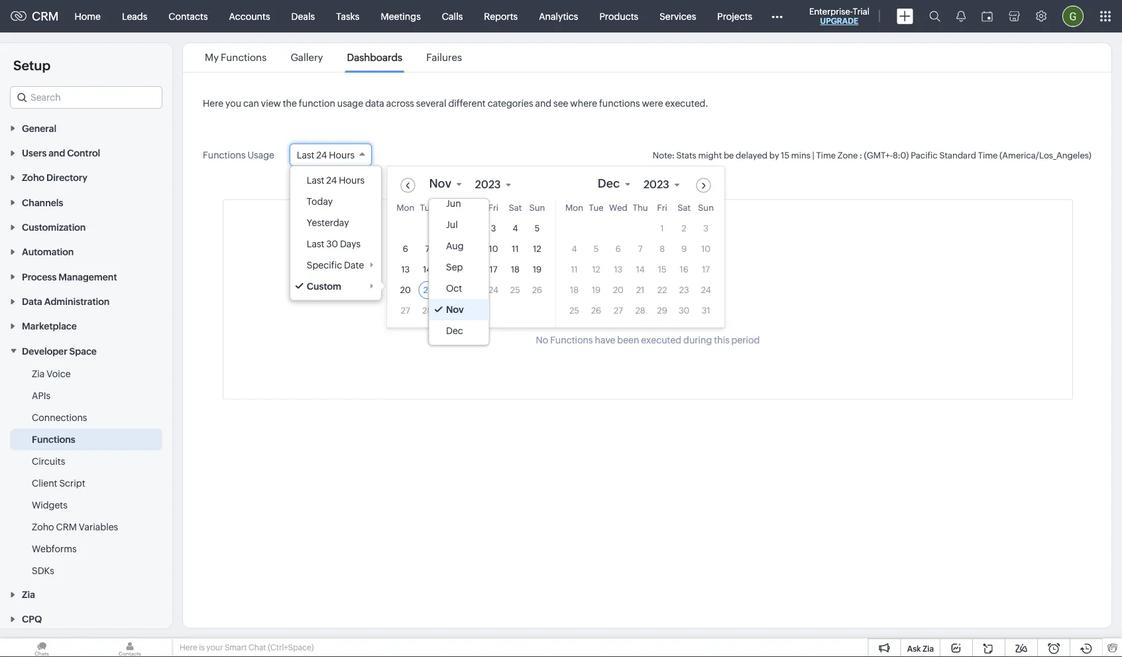 Task type: describe. For each thing, give the bounding box(es) containing it.
last 24 hours for list box containing last 24 hours
[[307, 175, 365, 185]]

functions left usage
[[203, 150, 246, 160]]

2 17 from the left
[[703, 265, 710, 275]]

saturday column header for 23
[[676, 203, 694, 217]]

zone
[[838, 150, 859, 160]]

client
[[32, 478, 57, 488]]

analytics link
[[529, 0, 589, 32]]

circuits
[[32, 456, 65, 467]]

crm link
[[11, 9, 59, 23]]

custom
[[307, 281, 342, 291]]

last inside field
[[297, 150, 315, 160]]

oct option
[[429, 278, 489, 299]]

0 vertical spatial 19
[[533, 265, 542, 275]]

22 for 22 wed cell
[[445, 285, 455, 295]]

1 14 from the left
[[423, 265, 432, 275]]

list containing my functions
[[193, 43, 474, 72]]

webforms link
[[32, 542, 77, 555]]

1 3 from the left
[[491, 224, 496, 233]]

0 vertical spatial crm
[[32, 9, 59, 23]]

fri for 22
[[658, 203, 668, 213]]

row containing 20
[[397, 281, 547, 299]]

1 7 from the left
[[425, 244, 430, 254]]

voice
[[47, 368, 71, 379]]

Dec field
[[597, 175, 637, 192]]

services
[[660, 11, 697, 22]]

sat for 26
[[509, 203, 522, 213]]

30 for 30 sat 'cell'
[[679, 306, 690, 316]]

1 horizontal spatial cell
[[485, 302, 503, 320]]

across
[[386, 98, 415, 109]]

calls
[[442, 11, 463, 22]]

specific date option
[[290, 254, 381, 276]]

17 sun cell
[[703, 265, 710, 275]]

is
[[199, 643, 205, 652]]

2 10 from the left
[[702, 244, 711, 254]]

failures
[[427, 52, 462, 63]]

monday column header for 20
[[566, 203, 584, 217]]

1 13 from the left
[[402, 265, 410, 275]]

2 13 from the left
[[614, 265, 623, 275]]

2 horizontal spatial 15
[[782, 150, 790, 160]]

wednesday column header for 22
[[441, 203, 459, 217]]

5 tue cell
[[594, 244, 599, 254]]

20 wed cell
[[613, 285, 624, 295]]

yesterday
[[307, 217, 349, 228]]

client script
[[32, 478, 85, 488]]

fri for 25
[[489, 203, 499, 213]]

webforms
[[32, 543, 77, 554]]

row up 7 thu cell
[[566, 220, 715, 237]]

tasks
[[336, 11, 360, 22]]

deals link
[[281, 0, 326, 32]]

my functions link
[[203, 52, 269, 63]]

25 sat cell
[[511, 285, 521, 295]]

1 21 from the left
[[424, 285, 432, 295]]

function
[[299, 98, 336, 109]]

meetings link
[[370, 0, 432, 32]]

client script link
[[32, 476, 85, 490]]

enterprise-trial upgrade
[[810, 6, 870, 26]]

2 20 from the left
[[613, 285, 624, 295]]

0 vertical spatial 11
[[512, 244, 519, 254]]

circuits link
[[32, 455, 65, 468]]

24 inside option
[[327, 175, 337, 185]]

products
[[600, 11, 639, 22]]

1 vertical spatial 4
[[572, 244, 577, 254]]

2 21 from the left
[[637, 285, 645, 295]]

22 wed cell
[[445, 285, 455, 295]]

row containing 6
[[397, 240, 547, 258]]

mins
[[792, 150, 811, 160]]

Last 24 Hours field
[[290, 144, 372, 166]]

8:0)
[[893, 150, 910, 160]]

developer space
[[22, 346, 97, 356]]

1 horizontal spatial 5
[[594, 244, 599, 254]]

upgrade
[[821, 17, 859, 26]]

24 up 31 sun 'cell'
[[702, 285, 711, 295]]

see
[[554, 98, 569, 109]]

list box containing jun
[[429, 193, 489, 345]]

accounts link
[[219, 0, 281, 32]]

by
[[770, 150, 780, 160]]

wed for 22
[[441, 203, 459, 213]]

oct
[[446, 283, 462, 294]]

23 sat cell
[[680, 285, 690, 295]]

days
[[340, 238, 361, 249]]

delayed
[[736, 150, 768, 160]]

functions
[[600, 98, 640, 109]]

25 for 25 mon cell
[[570, 306, 580, 316]]

note: stats might be delayed by 15 mins | time zone : (gmt+-8:0) pacific standard time (america/los_angeles)
[[653, 150, 1092, 160]]

projects link
[[707, 0, 764, 32]]

30 for 30 thu cell
[[466, 306, 477, 316]]

nov inside field
[[429, 177, 452, 190]]

my functions
[[205, 52, 267, 63]]

executed
[[642, 335, 682, 346]]

thu for 21
[[633, 203, 648, 213]]

date
[[344, 260, 364, 270]]

2 7 from the left
[[639, 244, 643, 254]]

today option
[[290, 191, 381, 212]]

15 fri cell
[[658, 265, 667, 275]]

mon for 22
[[397, 203, 415, 213]]

4 mon cell
[[572, 244, 577, 254]]

leads
[[122, 11, 147, 22]]

0 horizontal spatial 15
[[446, 265, 454, 275]]

profile element
[[1055, 0, 1092, 32]]

where
[[571, 98, 598, 109]]

2 3 from the left
[[704, 224, 709, 233]]

31
[[702, 306, 711, 316]]

trial
[[853, 6, 870, 16]]

14 thu cell
[[637, 265, 645, 275]]

dec option
[[429, 320, 489, 342]]

different
[[449, 98, 486, 109]]

sunday column header for 23
[[698, 203, 715, 217]]

have
[[595, 335, 616, 346]]

1 time from the left
[[817, 150, 836, 160]]

aug
[[446, 241, 464, 251]]

28 for 28 tue cell
[[423, 306, 433, 316]]

profile image
[[1063, 6, 1084, 27]]

home
[[75, 11, 101, 22]]

deals
[[292, 11, 315, 22]]

16 thu cell
[[463, 261, 481, 279]]

jul option
[[429, 214, 489, 235]]

saturday column header for 26
[[507, 203, 525, 217]]

29 fri cell
[[658, 306, 668, 316]]

29 for 29 fri cell
[[658, 306, 668, 316]]

12 tue cell
[[593, 265, 601, 275]]

25 for 25 sat "cell"
[[511, 285, 521, 295]]

26 for 26 sun cell
[[533, 285, 543, 295]]

28 for 28 thu 'cell' at the right
[[636, 306, 646, 316]]

no functions have been executed during this period
[[536, 335, 760, 346]]

1 vertical spatial 12
[[593, 265, 601, 275]]

1 vertical spatial 11
[[571, 265, 578, 275]]

note:
[[653, 150, 675, 160]]

here you can view the function usage data across several different categories and see where functions were executed.
[[203, 98, 709, 109]]

0 horizontal spatial 5
[[535, 224, 540, 233]]

friday column header for 25
[[485, 203, 503, 217]]

29 for the 29 wed cell
[[445, 306, 455, 316]]

0 horizontal spatial 12
[[533, 244, 542, 254]]

smart
[[225, 643, 247, 652]]

24 left 25 sat "cell"
[[489, 285, 499, 295]]

projects
[[718, 11, 753, 22]]

contacts link
[[158, 0, 219, 32]]

last for the last 30 days option
[[307, 238, 325, 249]]

analytics
[[539, 11, 579, 22]]

last 30 days
[[307, 238, 361, 249]]

ask zia
[[908, 644, 935, 653]]

1 horizontal spatial 19
[[592, 285, 601, 295]]

30 thu cell
[[466, 306, 477, 316]]

2
[[682, 224, 687, 233]]

thursday column header for 24
[[463, 203, 481, 217]]

widgets
[[32, 500, 68, 510]]

row up "1 fri" "cell"
[[566, 203, 715, 217]]

products link
[[589, 0, 649, 32]]

last 24 hours for the last 24 hours field
[[297, 150, 355, 160]]

1 grid from the left
[[388, 200, 556, 328]]

2 sat cell
[[682, 224, 687, 233]]

|
[[813, 150, 815, 160]]

26 tue cell
[[592, 306, 602, 316]]

been
[[618, 335, 640, 346]]

31 sun cell
[[702, 306, 711, 316]]

usage
[[337, 98, 364, 109]]

no
[[536, 335, 549, 346]]

connections link
[[32, 411, 87, 424]]

chat
[[249, 643, 266, 652]]

23
[[680, 285, 690, 295]]

nov inside option
[[446, 304, 464, 315]]

jun
[[446, 198, 461, 209]]

row up 9 thu cell
[[397, 220, 547, 237]]

calendar image
[[982, 11, 994, 22]]

30 inside option
[[327, 238, 338, 249]]

widgets link
[[32, 498, 68, 512]]

accounts
[[229, 11, 270, 22]]

here for here you can view the function usage data across several different categories and see where functions were executed.
[[203, 98, 224, 109]]

developer space button
[[0, 338, 172, 363]]

hours for the last 24 hours field
[[329, 150, 355, 160]]

variables
[[79, 522, 118, 532]]

gallery link
[[289, 52, 325, 63]]

:
[[860, 150, 863, 160]]

crm inside zoho crm variables link
[[56, 522, 77, 532]]

(gmt+-
[[865, 150, 893, 160]]

row up jul
[[397, 203, 547, 217]]

functions right my
[[221, 52, 267, 63]]

tasks link
[[326, 0, 370, 32]]

aug option
[[429, 235, 489, 257]]

sunday column header for 26
[[529, 203, 547, 217]]

2023 for dec
[[644, 178, 670, 190]]

24 sun cell
[[702, 285, 711, 295]]

meetings
[[381, 11, 421, 22]]

wed for 20
[[610, 203, 628, 213]]

developer
[[22, 346, 67, 356]]



Task type: locate. For each thing, give the bounding box(es) containing it.
calls link
[[432, 0, 474, 32]]

1 horizontal spatial dec
[[598, 177, 620, 190]]

0 vertical spatial 5
[[535, 224, 540, 233]]

1 horizontal spatial list box
[[429, 193, 489, 345]]

22 for 22 fri cell
[[658, 285, 667, 295]]

1 6 from the left
[[403, 244, 408, 254]]

reports link
[[474, 0, 529, 32]]

mon tue wed thu up jul
[[397, 203, 479, 213]]

row up 30 thu cell
[[397, 281, 547, 299]]

crm left home
[[32, 9, 59, 23]]

21 up 28 tue cell
[[424, 285, 432, 295]]

last
[[297, 150, 315, 160], [307, 175, 325, 185], [307, 238, 325, 249]]

1 horizontal spatial 10
[[702, 244, 711, 254]]

1 horizontal spatial fri
[[658, 203, 668, 213]]

2 14 from the left
[[637, 265, 645, 275]]

hours for list box containing last 24 hours
[[339, 175, 365, 185]]

20 up 27 mon cell
[[400, 285, 411, 295]]

0 horizontal spatial zia
[[32, 368, 45, 379]]

wed up jul
[[441, 203, 459, 213]]

1 up 8 fri cell
[[661, 224, 664, 233]]

last 24 hours up the today option
[[307, 175, 365, 185]]

4
[[513, 224, 518, 233], [572, 244, 577, 254]]

1 horizontal spatial 8
[[660, 244, 665, 254]]

26 for 26 tue cell
[[592, 306, 602, 316]]

11
[[512, 244, 519, 254], [571, 265, 578, 275]]

stats
[[677, 150, 697, 160]]

sat
[[509, 203, 522, 213], [678, 203, 691, 213]]

0 vertical spatial nov
[[429, 177, 452, 190]]

28 down 21 thu cell
[[636, 306, 646, 316]]

15 up 22 fri cell
[[658, 265, 667, 275]]

row down 21 thu cell
[[566, 302, 715, 320]]

sdks link
[[32, 564, 54, 577]]

hours inside field
[[329, 150, 355, 160]]

0 horizontal spatial thursday column header
[[463, 203, 481, 217]]

functions
[[221, 52, 267, 63], [203, 150, 246, 160], [551, 335, 593, 346], [32, 434, 75, 445]]

29 down 22 wed cell
[[445, 306, 455, 316]]

27 for 27 wed cell
[[614, 306, 623, 316]]

1 vertical spatial last 24 hours
[[307, 175, 365, 185]]

10 sun cell
[[702, 244, 711, 254]]

11 up 25 sat "cell"
[[512, 244, 519, 254]]

2 2023 field from the left
[[643, 176, 686, 192]]

1 friday column header from the left
[[485, 203, 503, 217]]

30 down 23
[[679, 306, 690, 316]]

1 mon from the left
[[397, 203, 415, 213]]

row up dec option
[[397, 302, 547, 320]]

13 up 27 mon cell
[[402, 265, 410, 275]]

28 inside cell
[[423, 306, 433, 316]]

0 horizontal spatial 7
[[425, 244, 430, 254]]

0 horizontal spatial 30
[[327, 238, 338, 249]]

30 left days on the left of page
[[327, 238, 338, 249]]

1 tuesday column header from the left
[[419, 203, 437, 217]]

mon for 20
[[566, 203, 584, 213]]

last 24 hours inside field
[[297, 150, 355, 160]]

hours up the today option
[[339, 175, 365, 185]]

developer space region
[[0, 363, 172, 582]]

zoho
[[32, 522, 54, 532]]

0 vertical spatial last
[[297, 150, 315, 160]]

2 time from the left
[[979, 150, 998, 160]]

1 horizontal spatial 21
[[637, 285, 645, 295]]

10 up 17 sun cell
[[702, 244, 711, 254]]

7 left aug
[[425, 244, 430, 254]]

0 horizontal spatial here
[[180, 643, 197, 652]]

9 thu cell
[[463, 240, 481, 258]]

1 vertical spatial zia
[[923, 644, 935, 653]]

jun option
[[429, 193, 489, 214]]

you
[[226, 98, 242, 109]]

cell down 24 fri cell
[[485, 302, 503, 320]]

15
[[782, 150, 790, 160], [446, 265, 454, 275], [658, 265, 667, 275]]

friday column header for 22
[[654, 203, 672, 217]]

saturday column header right jun option
[[507, 203, 525, 217]]

fri up jul option
[[489, 203, 499, 213]]

2023 field for dec
[[643, 176, 686, 192]]

row up 28 thu 'cell' at the right
[[566, 281, 715, 299]]

1 sunday column header from the left
[[529, 203, 547, 217]]

13 wed cell
[[614, 265, 623, 275]]

sep option
[[429, 257, 489, 278]]

22 fri cell
[[658, 285, 667, 295]]

crm right zoho
[[56, 522, 77, 532]]

15 up oct
[[446, 265, 454, 275]]

24 inside field
[[317, 150, 327, 160]]

my
[[205, 52, 219, 63]]

26 right 25 sat "cell"
[[533, 285, 543, 295]]

here for here is your smart chat (ctrl+space)
[[180, 643, 197, 652]]

tuesday column header for 20
[[588, 203, 606, 217]]

time
[[817, 150, 836, 160], [979, 150, 998, 160]]

0 horizontal spatial 28
[[423, 306, 433, 316]]

jul
[[446, 220, 458, 230]]

1 horizontal spatial 17
[[703, 265, 710, 275]]

1 wed from the left
[[441, 203, 459, 213]]

6 left aug
[[403, 244, 408, 254]]

0 horizontal spatial 6
[[403, 244, 408, 254]]

2 mon from the left
[[566, 203, 584, 213]]

during
[[684, 335, 713, 346]]

leads link
[[111, 0, 158, 32]]

contacts
[[169, 11, 208, 22]]

0 vertical spatial zia
[[32, 368, 45, 379]]

16
[[680, 265, 689, 275]]

zia right ask
[[923, 644, 935, 653]]

(ctrl+space)
[[268, 643, 314, 652]]

1 2023 field from the left
[[475, 176, 518, 192]]

thursday column header for 21
[[632, 203, 650, 217]]

22 up the 29 wed cell
[[445, 285, 455, 295]]

zia left "voice"
[[32, 368, 45, 379]]

1 fri cell
[[661, 224, 664, 233]]

1 vertical spatial crm
[[56, 522, 77, 532]]

21
[[424, 285, 432, 295], [637, 285, 645, 295]]

2 22 from the left
[[658, 285, 667, 295]]

list box
[[290, 166, 381, 300], [429, 193, 489, 345]]

24 up the today option
[[327, 175, 337, 185]]

friday column header up "1 fri" "cell"
[[654, 203, 672, 217]]

1 horizontal spatial 14
[[637, 265, 645, 275]]

tuesday column header for 22
[[419, 203, 437, 217]]

0 horizontal spatial 29
[[445, 306, 455, 316]]

27
[[401, 306, 410, 316], [614, 306, 623, 316]]

saturday column header up 2
[[676, 203, 694, 217]]

tuesday column header
[[419, 203, 437, 217], [588, 203, 606, 217]]

dashboards link
[[345, 52, 405, 63]]

1 horizontal spatial 2023
[[644, 178, 670, 190]]

tuesday column header left jun
[[419, 203, 437, 217]]

0 horizontal spatial saturday column header
[[507, 203, 525, 217]]

17 up 24 fri cell
[[490, 265, 498, 275]]

reports
[[484, 11, 518, 22]]

space
[[69, 346, 97, 356]]

executed.
[[666, 98, 709, 109]]

1 horizontal spatial tue
[[589, 203, 604, 213]]

0 horizontal spatial 2023
[[475, 178, 501, 190]]

1 horizontal spatial here
[[203, 98, 224, 109]]

mon tue wed thu for 22
[[397, 203, 479, 213]]

0 horizontal spatial 8
[[447, 244, 452, 254]]

row containing 25
[[566, 302, 715, 320]]

list box containing last 24 hours
[[290, 166, 381, 300]]

14 left sep
[[423, 265, 432, 275]]

row down 7 thu cell
[[566, 261, 715, 279]]

2 wednesday column header from the left
[[610, 203, 628, 217]]

last 24 hours up last 24 hours option
[[297, 150, 355, 160]]

zia inside developer space region
[[32, 368, 45, 379]]

1 vertical spatial nov
[[446, 304, 464, 315]]

categories
[[488, 98, 534, 109]]

13 down 6 wed cell
[[614, 265, 623, 275]]

0 horizontal spatial fri
[[489, 203, 499, 213]]

grid
[[388, 200, 556, 328], [556, 200, 725, 328]]

1 22 from the left
[[445, 285, 455, 295]]

2023 up jun option
[[475, 178, 501, 190]]

contacts image
[[88, 639, 172, 657]]

19 up 26 sun cell
[[533, 265, 542, 275]]

1 sun from the left
[[530, 203, 545, 213]]

row containing 13
[[397, 261, 547, 279]]

sunday column header
[[529, 203, 547, 217], [698, 203, 715, 217]]

1 horizontal spatial 15
[[658, 265, 667, 275]]

18 down the '11 mon' cell
[[570, 285, 579, 295]]

sat for 23
[[678, 203, 691, 213]]

monday column header up 4 mon cell
[[566, 203, 584, 217]]

apis
[[32, 390, 51, 401]]

this
[[714, 335, 730, 346]]

1 sat from the left
[[509, 203, 522, 213]]

0 horizontal spatial 22
[[445, 285, 455, 295]]

27 down 20 wed cell on the top right of page
[[614, 306, 623, 316]]

sun for 26
[[530, 203, 545, 213]]

28 tue cell
[[419, 302, 437, 320]]

29 inside cell
[[445, 306, 455, 316]]

17
[[490, 265, 498, 275], [703, 265, 710, 275]]

nov left 30 thu cell
[[446, 304, 464, 315]]

list
[[193, 43, 474, 72]]

27 for 27 mon cell
[[401, 306, 410, 316]]

tue
[[420, 203, 435, 213], [589, 203, 604, 213]]

2 2023 from the left
[[644, 178, 670, 190]]

24 fri cell
[[489, 285, 499, 295]]

1 horizontal spatial 4
[[572, 244, 577, 254]]

2 6 from the left
[[616, 244, 621, 254]]

1 horizontal spatial 27
[[614, 306, 623, 316]]

1 horizontal spatial wed
[[610, 203, 628, 213]]

fri up "1 fri" "cell"
[[658, 203, 668, 213]]

3
[[491, 224, 496, 233], [704, 224, 709, 233]]

saturday column header
[[507, 203, 525, 217], [676, 203, 694, 217]]

1 horizontal spatial 25
[[570, 306, 580, 316]]

1 horizontal spatial tuesday column header
[[588, 203, 606, 217]]

1 horizontal spatial 30
[[466, 306, 477, 316]]

be
[[724, 150, 735, 160]]

2 mon tue wed thu from the left
[[566, 203, 648, 213]]

8
[[447, 244, 452, 254], [660, 244, 665, 254]]

20 up 27 wed cell
[[613, 285, 624, 295]]

0 vertical spatial cell
[[419, 220, 437, 237]]

fri
[[489, 203, 499, 213], [658, 203, 668, 213]]

sun for 23
[[699, 203, 714, 213]]

(america/los_angeles)
[[1000, 150, 1092, 160]]

2023 field
[[475, 176, 518, 192], [643, 176, 686, 192]]

9 sat cell
[[682, 244, 687, 254]]

27 wed cell
[[614, 306, 623, 316]]

custom option
[[290, 276, 381, 297]]

27 mon cell
[[401, 306, 410, 316]]

mon tue wed thu for 20
[[566, 203, 648, 213]]

tuesday column header down dec field
[[588, 203, 606, 217]]

1 17 from the left
[[490, 265, 498, 275]]

1 2023 from the left
[[475, 178, 501, 190]]

1 27 from the left
[[401, 306, 410, 316]]

1 horizontal spatial 20
[[613, 285, 624, 295]]

1 up aug
[[448, 224, 451, 233]]

8 fri cell
[[660, 244, 665, 254]]

0 horizontal spatial 20
[[400, 285, 411, 295]]

0 horizontal spatial 14
[[423, 265, 432, 275]]

services link
[[649, 0, 707, 32]]

0 vertical spatial hours
[[329, 150, 355, 160]]

monday column header
[[397, 203, 415, 217], [566, 203, 584, 217]]

today
[[307, 196, 333, 207]]

row containing 11
[[566, 261, 715, 279]]

1 thursday column header from the left
[[463, 203, 481, 217]]

functions right "no"
[[551, 335, 593, 346]]

0 horizontal spatial 18
[[511, 265, 520, 275]]

1 horizontal spatial wednesday column header
[[610, 203, 628, 217]]

0 vertical spatial 18
[[511, 265, 520, 275]]

5
[[535, 224, 540, 233], [594, 244, 599, 254]]

tue down dec field
[[589, 203, 604, 213]]

tue for 20
[[589, 203, 604, 213]]

22 down 15 fri cell
[[658, 285, 667, 295]]

tue left jun
[[420, 203, 435, 213]]

friday column header
[[485, 203, 503, 217], [654, 203, 672, 217]]

14 up 21 thu cell
[[637, 265, 645, 275]]

26 sun cell
[[533, 285, 543, 295]]

2 8 from the left
[[660, 244, 665, 254]]

18 mon cell
[[570, 285, 579, 295]]

30 right the 29 wed cell
[[466, 306, 477, 316]]

2023 for nov
[[475, 178, 501, 190]]

21 thu cell
[[637, 285, 645, 295]]

thursday column header right jun
[[463, 203, 481, 217]]

1 mon tue wed thu from the left
[[397, 203, 479, 213]]

0 horizontal spatial tuesday column header
[[419, 203, 437, 217]]

6
[[403, 244, 408, 254], [616, 244, 621, 254]]

0 horizontal spatial wed
[[441, 203, 459, 213]]

last 24 hours option
[[290, 169, 381, 191]]

chats image
[[0, 639, 84, 657]]

thursday column header down dec field
[[632, 203, 650, 217]]

0 horizontal spatial cell
[[419, 220, 437, 237]]

28
[[423, 306, 433, 316], [636, 306, 646, 316]]

hours inside option
[[339, 175, 365, 185]]

29
[[445, 306, 455, 316], [658, 306, 668, 316]]

functions up circuits 'link'
[[32, 434, 75, 445]]

2 tue from the left
[[589, 203, 604, 213]]

1 fri from the left
[[489, 203, 499, 213]]

thu down dec field
[[633, 203, 648, 213]]

11 mon cell
[[571, 265, 578, 275]]

script
[[59, 478, 85, 488]]

row up 16 thu cell
[[397, 240, 547, 258]]

3 right jul option
[[491, 224, 496, 233]]

2 monday column header from the left
[[566, 203, 584, 217]]

1 horizontal spatial mon
[[566, 203, 584, 213]]

30 sat cell
[[679, 306, 690, 316]]

0 horizontal spatial 11
[[512, 244, 519, 254]]

2 28 from the left
[[636, 306, 646, 316]]

2 friday column header from the left
[[654, 203, 672, 217]]

period
[[732, 335, 760, 346]]

21 up 28 thu 'cell' at the right
[[637, 285, 645, 295]]

mon tue wed thu
[[397, 203, 479, 213], [566, 203, 648, 213]]

28 thu cell
[[636, 306, 646, 316]]

11 down 4 mon cell
[[571, 265, 578, 275]]

1 horizontal spatial 7
[[639, 244, 643, 254]]

functions link
[[32, 433, 75, 446]]

2 thu from the left
[[633, 203, 648, 213]]

monday column header for 22
[[397, 203, 415, 217]]

last 24 hours inside option
[[307, 175, 365, 185]]

your
[[206, 643, 223, 652]]

0 horizontal spatial 1
[[448, 224, 451, 233]]

wednesday column header for 20
[[610, 203, 628, 217]]

3 up 10 sun cell
[[704, 224, 709, 233]]

last up last 24 hours option
[[297, 150, 315, 160]]

can
[[243, 98, 259, 109]]

here left you
[[203, 98, 224, 109]]

2 vertical spatial last
[[307, 238, 325, 249]]

dashboards
[[347, 52, 403, 63]]

sep
[[446, 262, 463, 273]]

0 horizontal spatial friday column header
[[485, 203, 503, 217]]

19 tue cell
[[592, 285, 601, 295]]

0 horizontal spatial 19
[[533, 265, 542, 275]]

1 horizontal spatial 6
[[616, 244, 621, 254]]

pacific
[[911, 150, 938, 160]]

1 tue from the left
[[420, 203, 435, 213]]

1 horizontal spatial 2023 field
[[643, 176, 686, 192]]

12
[[533, 244, 542, 254], [593, 265, 601, 275]]

2023 field for nov
[[475, 176, 518, 192]]

cell left jul
[[419, 220, 437, 237]]

0 horizontal spatial tue
[[420, 203, 435, 213]]

last 30 days option
[[290, 233, 381, 254]]

1 20 from the left
[[400, 285, 411, 295]]

wednesday column header
[[441, 203, 459, 217], [610, 203, 628, 217]]

28 right 27 mon cell
[[423, 306, 433, 316]]

2023 down note:
[[644, 178, 670, 190]]

0 vertical spatial 25
[[511, 285, 521, 295]]

22
[[445, 285, 455, 295], [658, 285, 667, 295]]

0 horizontal spatial sat
[[509, 203, 522, 213]]

2023 field up jun option
[[475, 176, 518, 192]]

9
[[682, 244, 687, 254]]

last for last 24 hours option
[[307, 175, 325, 185]]

yesterday option
[[290, 212, 381, 233]]

hours
[[329, 150, 355, 160], [339, 175, 365, 185]]

0 horizontal spatial 4
[[513, 224, 518, 233]]

functions usage
[[203, 150, 275, 160]]

1 vertical spatial hours
[[339, 175, 365, 185]]

1 horizontal spatial sat
[[678, 203, 691, 213]]

2 wed from the left
[[610, 203, 628, 213]]

1 saturday column header from the left
[[507, 203, 525, 217]]

1 horizontal spatial 12
[[593, 265, 601, 275]]

0 horizontal spatial 13
[[402, 265, 410, 275]]

several
[[416, 98, 447, 109]]

1 vertical spatial last
[[307, 175, 325, 185]]

10 right 9 thu cell
[[489, 244, 498, 254]]

wednesday column header up jul
[[441, 203, 459, 217]]

0 horizontal spatial mon tue wed thu
[[397, 203, 479, 213]]

time right the |
[[817, 150, 836, 160]]

dec up 6 wed cell
[[598, 177, 620, 190]]

1 horizontal spatial 28
[[636, 306, 646, 316]]

thu right jun
[[464, 203, 479, 213]]

dec inside field
[[598, 177, 620, 190]]

25 down "18 mon" cell
[[570, 306, 580, 316]]

1 horizontal spatial mon tue wed thu
[[566, 203, 648, 213]]

standard
[[940, 150, 977, 160]]

2023
[[475, 178, 501, 190], [644, 178, 670, 190]]

2 horizontal spatial 30
[[679, 306, 690, 316]]

2 sun from the left
[[699, 203, 714, 213]]

1 horizontal spatial monday column header
[[566, 203, 584, 217]]

mon
[[397, 203, 415, 213], [566, 203, 584, 213]]

mon tue wed thu down dec field
[[566, 203, 648, 213]]

row down 9 thu cell
[[397, 261, 547, 279]]

25 left 26 sun cell
[[511, 285, 521, 295]]

tue for 22
[[420, 203, 435, 213]]

16 sat cell
[[680, 265, 689, 275]]

17 down 10 sun cell
[[703, 265, 710, 275]]

nov
[[429, 177, 452, 190], [446, 304, 464, 315]]

1 horizontal spatial 22
[[658, 285, 667, 295]]

2 tuesday column header from the left
[[588, 203, 606, 217]]

6 wed cell
[[616, 244, 621, 254]]

0 horizontal spatial 2023 field
[[475, 176, 518, 192]]

friday column header right jun
[[485, 203, 503, 217]]

1 vertical spatial here
[[180, 643, 197, 652]]

1 8 from the left
[[447, 244, 452, 254]]

failures link
[[425, 52, 464, 63]]

2 grid from the left
[[556, 200, 725, 328]]

2 1 from the left
[[661, 224, 664, 233]]

dec inside option
[[446, 326, 463, 336]]

1 vertical spatial 25
[[570, 306, 580, 316]]

sun
[[530, 203, 545, 213], [699, 203, 714, 213]]

10
[[489, 244, 498, 254], [702, 244, 711, 254]]

20
[[400, 285, 411, 295], [613, 285, 624, 295]]

0 vertical spatial last 24 hours
[[297, 150, 355, 160]]

2 sunday column header from the left
[[698, 203, 715, 217]]

row
[[397, 203, 547, 217], [566, 203, 715, 217], [397, 220, 547, 237], [566, 220, 715, 237], [397, 240, 547, 258], [566, 240, 715, 258], [397, 261, 547, 279], [566, 261, 715, 279], [397, 281, 547, 299], [566, 281, 715, 299], [397, 302, 547, 320], [566, 302, 715, 320]]

6 up 13 wed 'cell'
[[616, 244, 621, 254]]

2 sat from the left
[[678, 203, 691, 213]]

7 thu cell
[[639, 244, 643, 254]]

18 up 25 sat "cell"
[[511, 265, 520, 275]]

7 up 14 thu cell
[[639, 244, 643, 254]]

1 horizontal spatial zia
[[923, 644, 935, 653]]

here is your smart chat (ctrl+space)
[[180, 643, 314, 652]]

0 vertical spatial 26
[[533, 285, 543, 295]]

0 horizontal spatial 3
[[491, 224, 496, 233]]

0 vertical spatial here
[[203, 98, 224, 109]]

1 29 from the left
[[445, 306, 455, 316]]

row containing 18
[[566, 281, 715, 299]]

2 27 from the left
[[614, 306, 623, 316]]

dec down the 29 wed cell
[[446, 326, 463, 336]]

setup
[[13, 58, 51, 73]]

12 up '19 tue' cell
[[593, 265, 601, 275]]

1 28 from the left
[[423, 306, 433, 316]]

Nov field
[[429, 175, 468, 192]]

home link
[[64, 0, 111, 32]]

1 1 from the left
[[448, 224, 451, 233]]

1 thu from the left
[[464, 203, 479, 213]]

zia
[[32, 368, 45, 379], [923, 644, 935, 653]]

0 horizontal spatial sun
[[530, 203, 545, 213]]

1 horizontal spatial thursday column header
[[632, 203, 650, 217]]

wednesday column header down dec field
[[610, 203, 628, 217]]

0 vertical spatial 4
[[513, 224, 518, 233]]

2 29 from the left
[[658, 306, 668, 316]]

1 vertical spatial 26
[[592, 306, 602, 316]]

24 up last 24 hours option
[[317, 150, 327, 160]]

29 wed cell
[[441, 302, 459, 320]]

7
[[425, 244, 430, 254], [639, 244, 643, 254]]

mon up 4 mon cell
[[566, 203, 584, 213]]

2 fri from the left
[[658, 203, 668, 213]]

1 horizontal spatial friday column header
[[654, 203, 672, 217]]

8 up sep
[[447, 244, 452, 254]]

last 24 hours
[[297, 150, 355, 160], [307, 175, 365, 185]]

3 sun cell
[[704, 224, 709, 233]]

data
[[365, 98, 385, 109]]

8 down "1 fri" "cell"
[[660, 244, 665, 254]]

4 up the '11 mon' cell
[[572, 244, 577, 254]]

functions inside developer space region
[[32, 434, 75, 445]]

1 monday column header from the left
[[397, 203, 415, 217]]

2 saturday column header from the left
[[676, 203, 694, 217]]

row containing 27
[[397, 302, 547, 320]]

1 10 from the left
[[489, 244, 498, 254]]

4 right jul option
[[513, 224, 518, 233]]

dec
[[598, 177, 620, 190], [446, 326, 463, 336]]

row containing 4
[[566, 240, 715, 258]]

1 wednesday column header from the left
[[441, 203, 459, 217]]

thursday column header
[[463, 203, 481, 217], [632, 203, 650, 217]]

25 mon cell
[[570, 306, 580, 316]]

thu for 24
[[464, 203, 479, 213]]

cell
[[419, 220, 437, 237], [485, 302, 503, 320]]

0 horizontal spatial 17
[[490, 265, 498, 275]]

2 thursday column header from the left
[[632, 203, 650, 217]]

0 horizontal spatial wednesday column header
[[441, 203, 459, 217]]

1 horizontal spatial 18
[[570, 285, 579, 295]]

15 right by
[[782, 150, 790, 160]]

1 vertical spatial 19
[[592, 285, 601, 295]]

nov option
[[429, 299, 489, 320]]

2023 field down note:
[[643, 176, 686, 192]]



Task type: vqa. For each thing, say whether or not it's contained in the screenshot.
Tasks
yes



